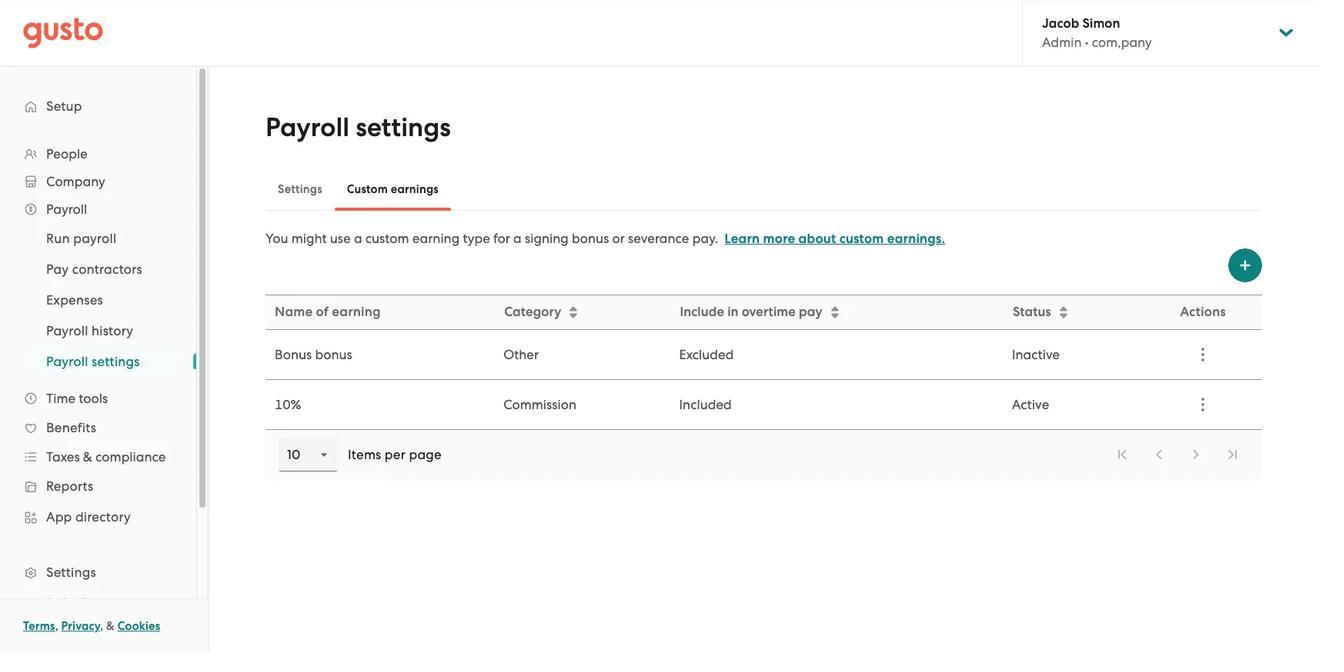 Task type: vqa. For each thing, say whether or not it's contained in the screenshot.
BUSINESSES
no



Task type: locate. For each thing, give the bounding box(es) containing it.
payroll down company
[[46, 202, 87, 217]]

1 horizontal spatial earning
[[413, 231, 460, 246]]

1 horizontal spatial ,
[[100, 620, 103, 634]]

1 horizontal spatial settings
[[356, 112, 451, 143]]

earning inside you might use a custom earning type for a signing bonus or severance pay. learn more about custom earnings.
[[413, 231, 460, 246]]

bonus left or
[[572, 231, 609, 246]]

1 horizontal spatial a
[[514, 231, 522, 246]]

directory
[[75, 510, 131, 525]]

payroll down expenses at the top left of the page
[[46, 323, 88, 339]]

learn more about custom earnings. link
[[725, 231, 946, 247]]

compliance
[[96, 450, 166, 465]]

earning right "of"
[[332, 304, 381, 320]]

custom right use
[[366, 231, 409, 246]]

per
[[385, 447, 406, 463]]

a right for
[[514, 231, 522, 246]]

jacob
[[1043, 15, 1080, 32]]

0 horizontal spatial settings
[[46, 565, 96, 581]]

1 vertical spatial settings
[[92, 354, 140, 370]]

pay contractors
[[46, 262, 142, 277]]

signing
[[525, 231, 569, 246]]

1 a from the left
[[354, 231, 362, 246]]

0 horizontal spatial earning
[[332, 304, 381, 320]]

1 horizontal spatial custom
[[840, 231, 884, 247]]

simon
[[1083, 15, 1121, 32]]

earn
[[94, 596, 123, 611]]

reports
[[46, 479, 94, 494]]

gusto navigation element
[[0, 66, 196, 654]]

you might use a custom earning type for a signing bonus or severance pay. learn more about custom earnings.
[[266, 231, 946, 247]]

app directory
[[46, 510, 131, 525]]

time tools
[[46, 391, 108, 407]]

terms , privacy , & cookies
[[23, 620, 160, 634]]

payroll
[[73, 231, 117, 246]]

excluded
[[680, 347, 734, 363]]

bonus
[[572, 231, 609, 246], [315, 347, 352, 363]]

1 vertical spatial &
[[81, 596, 91, 611]]

items
[[348, 447, 382, 463]]

1 horizontal spatial payroll settings
[[266, 112, 451, 143]]

& inside 'dropdown button'
[[83, 450, 92, 465]]

payroll settings down the payroll history
[[46, 354, 140, 370]]

about
[[799, 231, 837, 247]]

payroll
[[266, 112, 350, 143], [46, 202, 87, 217], [46, 323, 88, 339], [46, 354, 88, 370]]

benefits
[[46, 420, 96, 436]]

earning left "type"
[[413, 231, 460, 246]]

pay.
[[693, 231, 719, 246]]

taxes & compliance button
[[15, 444, 181, 471]]

payroll settings up the custom
[[266, 112, 451, 143]]

1 horizontal spatial bonus
[[572, 231, 609, 246]]

list for gusto navigation 'element'
[[0, 140, 196, 654]]

2 , from the left
[[100, 620, 103, 634]]

settings inside payroll settings link
[[92, 354, 140, 370]]

0 vertical spatial bonus
[[572, 231, 609, 246]]

custom
[[366, 231, 409, 246], [840, 231, 884, 247]]

terms link
[[23, 620, 55, 634]]

0 vertical spatial earning
[[413, 231, 460, 246]]

run payroll link
[[28, 225, 181, 253]]

0 horizontal spatial payroll settings
[[46, 354, 140, 370]]

custom earnings button
[[335, 171, 451, 208]]

refer & earn
[[46, 596, 123, 611]]

1 vertical spatial settings
[[46, 565, 96, 581]]

1 vertical spatial bonus
[[315, 347, 352, 363]]

earnings
[[391, 182, 439, 196]]

custom
[[347, 182, 388, 196]]

settings up refer
[[46, 565, 96, 581]]

history
[[92, 323, 133, 339]]

payroll up time
[[46, 354, 88, 370]]

1 horizontal spatial settings
[[278, 182, 322, 196]]

tools
[[79, 391, 108, 407]]

jacob simon admin • com,pany
[[1043, 15, 1153, 50]]

bonus inside custom earning types grid
[[315, 347, 352, 363]]

settings down history
[[92, 354, 140, 370]]

1 vertical spatial payroll settings
[[46, 354, 140, 370]]

list
[[0, 140, 196, 654], [0, 223, 196, 377], [1106, 438, 1250, 472]]

, down refer
[[55, 620, 58, 634]]

, down refer & earn "link"
[[100, 620, 103, 634]]

settings
[[278, 182, 322, 196], [46, 565, 96, 581]]

bonus
[[275, 347, 312, 363]]

settings up might
[[278, 182, 322, 196]]

& down earn
[[106, 620, 115, 634]]

& for earn
[[81, 596, 91, 611]]

items per page
[[348, 447, 442, 463]]

earnings.
[[888, 231, 946, 247]]

&
[[83, 450, 92, 465], [81, 596, 91, 611], [106, 620, 115, 634]]

refer
[[46, 596, 78, 611]]

a
[[354, 231, 362, 246], [514, 231, 522, 246]]

1 vertical spatial earning
[[332, 304, 381, 320]]

bonus right the bonus
[[315, 347, 352, 363]]

more
[[764, 231, 796, 247]]

0 vertical spatial &
[[83, 450, 92, 465]]

0 horizontal spatial custom
[[366, 231, 409, 246]]

you
[[266, 231, 288, 246]]

2 vertical spatial &
[[106, 620, 115, 634]]

cookies
[[118, 620, 160, 634]]

app directory link
[[15, 504, 181, 531]]

list containing people
[[0, 140, 196, 654]]

a right use
[[354, 231, 362, 246]]

0 horizontal spatial settings
[[92, 354, 140, 370]]

settings button
[[266, 171, 335, 208]]

settings up custom earnings button
[[356, 112, 451, 143]]

0 vertical spatial settings
[[356, 112, 451, 143]]

bonus inside you might use a custom earning type for a signing bonus or severance pay. learn more about custom earnings.
[[572, 231, 609, 246]]

0 horizontal spatial bonus
[[315, 347, 352, 363]]

& left earn
[[81, 596, 91, 611]]

custom right about
[[840, 231, 884, 247]]

payroll settings tab list
[[266, 168, 1263, 211]]

& inside "link"
[[81, 596, 91, 611]]

0 horizontal spatial a
[[354, 231, 362, 246]]

include in overtime pay button
[[671, 296, 1002, 329]]

bonus bonus
[[275, 347, 352, 363]]

list for paid time off group element
[[1106, 438, 1250, 472]]

other
[[504, 347, 539, 363]]

payroll settings inside 'list'
[[46, 354, 140, 370]]

paid time off group element
[[266, 430, 1263, 480]]

privacy
[[61, 620, 100, 634]]

,
[[55, 620, 58, 634], [100, 620, 103, 634]]

refer & earn link
[[15, 590, 181, 618]]

0 vertical spatial settings
[[278, 182, 322, 196]]

& for compliance
[[83, 450, 92, 465]]

list inside paid time off group element
[[1106, 438, 1250, 472]]

status
[[1013, 304, 1052, 320]]

settings
[[356, 112, 451, 143], [92, 354, 140, 370]]

0 horizontal spatial ,
[[55, 620, 58, 634]]

privacy link
[[61, 620, 100, 634]]

1 custom from the left
[[366, 231, 409, 246]]

& right taxes
[[83, 450, 92, 465]]

setup link
[[15, 92, 181, 120]]

benefits link
[[15, 414, 181, 442]]



Task type: describe. For each thing, give the bounding box(es) containing it.
1 , from the left
[[55, 620, 58, 634]]

settings inside button
[[278, 182, 322, 196]]

pay
[[799, 304, 823, 320]]

for
[[494, 231, 510, 246]]

category button
[[495, 296, 670, 329]]

company button
[[15, 168, 181, 196]]

pay
[[46, 262, 69, 277]]

payroll settings link
[[28, 348, 181, 376]]

payroll history
[[46, 323, 133, 339]]

use
[[330, 231, 351, 246]]

inactive
[[1012, 347, 1060, 363]]

app
[[46, 510, 72, 525]]

2 custom from the left
[[840, 231, 884, 247]]

include in overtime pay
[[680, 304, 823, 320]]

included
[[680, 397, 732, 413]]

expenses
[[46, 293, 103, 308]]

overtime
[[742, 304, 796, 320]]

settings inside 'list'
[[46, 565, 96, 581]]

2 a from the left
[[514, 231, 522, 246]]

company
[[46, 174, 105, 189]]

category
[[504, 304, 562, 320]]

custom inside you might use a custom earning type for a signing bonus or severance pay. learn more about custom earnings.
[[366, 231, 409, 246]]

10%
[[275, 397, 301, 413]]

type
[[463, 231, 490, 246]]

payroll up settings button
[[266, 112, 350, 143]]

name
[[275, 304, 313, 320]]

cookies button
[[118, 618, 160, 636]]

custom earning types grid
[[266, 295, 1263, 430]]

setup
[[46, 99, 82, 114]]

settings link
[[15, 559, 181, 587]]

reports link
[[15, 473, 181, 501]]

time tools button
[[15, 385, 181, 413]]

0 vertical spatial payroll settings
[[266, 112, 451, 143]]

earning inside grid
[[332, 304, 381, 320]]

run
[[46, 231, 70, 246]]

actions
[[1181, 304, 1227, 320]]

of
[[316, 304, 329, 320]]

payroll history link
[[28, 317, 181, 345]]

com,pany
[[1093, 35, 1153, 50]]

taxes & compliance
[[46, 450, 166, 465]]

home image
[[23, 17, 103, 48]]

admin
[[1043, 35, 1082, 50]]

run payroll
[[46, 231, 117, 246]]

contractors
[[72, 262, 142, 277]]

expenses link
[[28, 286, 181, 314]]

list containing run payroll
[[0, 223, 196, 377]]

people
[[46, 146, 88, 162]]

status button
[[1004, 296, 1144, 329]]

people button
[[15, 140, 181, 168]]

commission
[[504, 397, 577, 413]]

•
[[1086, 35, 1089, 50]]

custom earnings
[[347, 182, 439, 196]]

time
[[46, 391, 76, 407]]

might
[[292, 231, 327, 246]]

payroll inside dropdown button
[[46, 202, 87, 217]]

terms
[[23, 620, 55, 634]]

pay contractors link
[[28, 256, 181, 283]]

include
[[680, 304, 725, 320]]

payroll button
[[15, 196, 181, 223]]

name of earning
[[275, 304, 381, 320]]

page
[[409, 447, 442, 463]]

or
[[613, 231, 625, 246]]

in
[[728, 304, 739, 320]]

taxes
[[46, 450, 80, 465]]

active
[[1012, 397, 1050, 413]]

severance
[[628, 231, 690, 246]]

learn
[[725, 231, 760, 247]]



